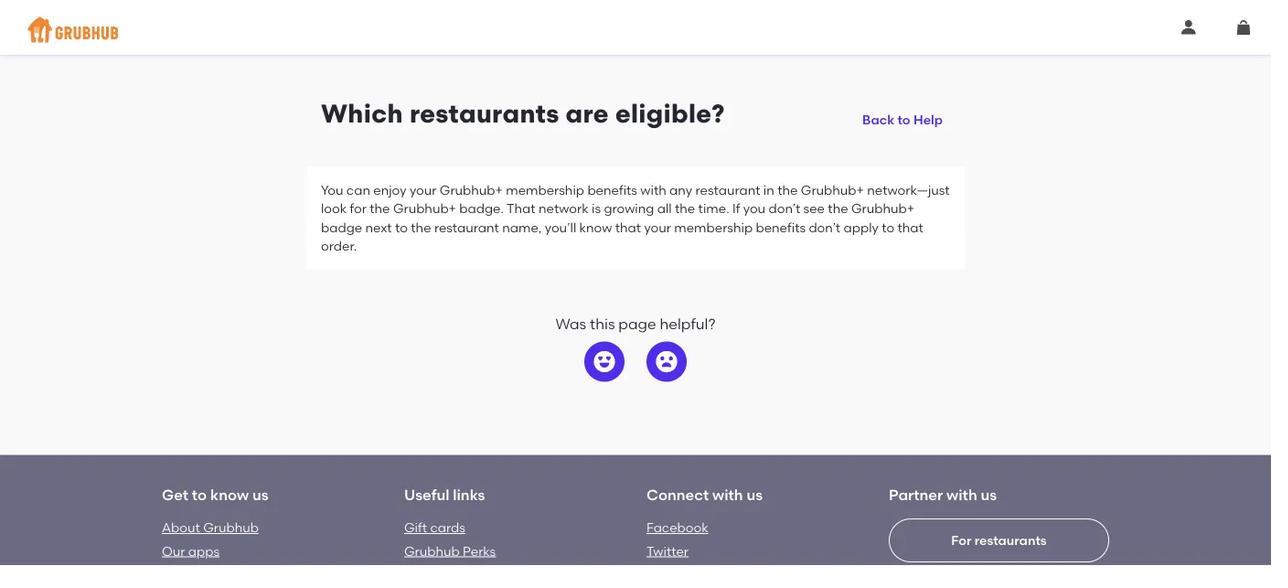 Task type: describe. For each thing, give the bounding box(es) containing it.
grubhub+ up apply
[[852, 201, 915, 216]]

all
[[658, 201, 672, 216]]

for
[[350, 201, 367, 216]]

that
[[507, 201, 536, 216]]

look
[[321, 201, 347, 216]]

apply
[[844, 219, 879, 235]]

grubhub perks link
[[404, 543, 496, 559]]

eligible?
[[616, 98, 725, 129]]

back
[[863, 112, 895, 127]]

0 vertical spatial your
[[410, 182, 437, 198]]

0 horizontal spatial restaurant
[[434, 219, 499, 235]]

back to help
[[863, 112, 943, 127]]

1 small image from the left
[[1182, 20, 1197, 35]]

partner
[[889, 486, 944, 504]]

with inside you can enjoy your grubhub+ membership benefits with any restaurant in the grubhub+ network—just look for the grubhub+ badge. that network is growing all the time. if you don't see the grubhub+ badge next to the restaurant name, you'll know that your membership benefits don't apply to that order.
[[641, 182, 667, 198]]

grubhub logo image
[[27, 11, 119, 48]]

badge
[[321, 219, 362, 235]]

this
[[590, 315, 615, 333]]

page
[[619, 315, 657, 333]]

twitter link
[[647, 543, 689, 559]]

1 vertical spatial your
[[645, 219, 671, 235]]

to right the next
[[395, 219, 408, 235]]

gift
[[404, 520, 427, 536]]

apps
[[188, 543, 220, 559]]

this page was helpful image
[[594, 351, 616, 373]]

restaurants for which
[[410, 98, 559, 129]]

the down any
[[675, 201, 696, 216]]

0 horizontal spatial benefits
[[588, 182, 638, 198]]

enjoy
[[374, 182, 407, 198]]

which restaurants are eligible?
[[321, 98, 725, 129]]

are
[[566, 98, 609, 129]]

grubhub inside the about grubhub our apps
[[203, 520, 259, 536]]

2 small image from the left
[[1237, 20, 1252, 35]]

us for connect with us
[[747, 486, 763, 504]]

get to know us
[[162, 486, 269, 504]]

gift cards grubhub perks
[[404, 520, 496, 559]]

0 horizontal spatial membership
[[506, 182, 585, 198]]

useful links
[[404, 486, 485, 504]]

cards
[[430, 520, 466, 536]]

can
[[347, 182, 371, 198]]

grubhub inside gift cards grubhub perks
[[404, 543, 460, 559]]

twitter
[[647, 543, 689, 559]]

next
[[366, 219, 392, 235]]

about grubhub link
[[162, 520, 259, 536]]

if
[[733, 201, 741, 216]]

1 vertical spatial don't
[[809, 219, 841, 235]]

the right see
[[828, 201, 849, 216]]



Task type: locate. For each thing, give the bounding box(es) containing it.
was
[[556, 315, 587, 333]]

1 vertical spatial restaurant
[[434, 219, 499, 235]]

2 that from the left
[[898, 219, 924, 235]]

your
[[410, 182, 437, 198], [645, 219, 671, 235]]

name,
[[503, 219, 542, 235]]

0 horizontal spatial grubhub
[[203, 520, 259, 536]]

grubhub+ up see
[[801, 182, 864, 198]]

restaurants
[[410, 98, 559, 129], [975, 533, 1047, 548]]

to left help at right
[[898, 112, 911, 127]]

us for partner with us
[[981, 486, 997, 504]]

the
[[778, 182, 798, 198], [370, 201, 390, 216], [675, 201, 696, 216], [828, 201, 849, 216], [411, 219, 431, 235]]

you
[[744, 201, 766, 216]]

in
[[764, 182, 775, 198]]

your right enjoy
[[410, 182, 437, 198]]

for restaurants
[[952, 533, 1047, 548]]

0 vertical spatial restaurants
[[410, 98, 559, 129]]

0 vertical spatial restaurant
[[696, 182, 761, 198]]

benefits down you
[[756, 219, 806, 235]]

that down growing
[[615, 219, 641, 235]]

our
[[162, 543, 185, 559]]

membership up network
[[506, 182, 585, 198]]

perks
[[463, 543, 496, 559]]

to right get
[[192, 486, 207, 504]]

get
[[162, 486, 188, 504]]

0 vertical spatial benefits
[[588, 182, 638, 198]]

0 vertical spatial know
[[580, 219, 612, 235]]

1 horizontal spatial restaurant
[[696, 182, 761, 198]]

grubhub
[[203, 520, 259, 536], [404, 543, 460, 559]]

1 horizontal spatial small image
[[1237, 20, 1252, 35]]

that down network—just
[[898, 219, 924, 235]]

the right the next
[[411, 219, 431, 235]]

1 horizontal spatial with
[[713, 486, 743, 504]]

facebook twitter
[[647, 520, 709, 559]]

grubhub up apps
[[203, 520, 259, 536]]

0 horizontal spatial with
[[641, 182, 667, 198]]

know inside you can enjoy your grubhub+ membership benefits with any restaurant in the grubhub+ network—just look for the grubhub+ badge. that network is growing all the time. if you don't see the grubhub+ badge next to the restaurant name, you'll know that your membership benefits don't apply to that order.
[[580, 219, 612, 235]]

restaurants inside for restaurants link
[[975, 533, 1047, 548]]

was this page helpful?
[[556, 315, 716, 333]]

back to help link
[[856, 98, 951, 131]]

links
[[453, 486, 485, 504]]

1 horizontal spatial that
[[898, 219, 924, 235]]

1 that from the left
[[615, 219, 641, 235]]

connect with us
[[647, 486, 763, 504]]

badge.
[[460, 201, 504, 216]]

useful
[[404, 486, 450, 504]]

for
[[952, 533, 972, 548]]

1 vertical spatial membership
[[675, 219, 753, 235]]

facebook link
[[647, 520, 709, 536]]

us up 'for restaurants'
[[981, 486, 997, 504]]

us up about grubhub link
[[252, 486, 269, 504]]

grubhub+ down enjoy
[[393, 201, 457, 216]]

us right connect
[[747, 486, 763, 504]]

to right apply
[[882, 219, 895, 235]]

small image
[[1182, 20, 1197, 35], [1237, 20, 1252, 35]]

grubhub down gift cards link
[[404, 543, 460, 559]]

know up about grubhub link
[[210, 486, 249, 504]]

restaurants for for
[[975, 533, 1047, 548]]

0 vertical spatial membership
[[506, 182, 585, 198]]

0 vertical spatial grubhub
[[203, 520, 259, 536]]

with
[[641, 182, 667, 198], [713, 486, 743, 504], [947, 486, 978, 504]]

with for partner with us
[[947, 486, 978, 504]]

you can enjoy your grubhub+ membership benefits with any restaurant in the grubhub+ network—just look for the grubhub+ badge. that network is growing all the time. if you don't see the grubhub+ badge next to the restaurant name, you'll know that your membership benefits don't apply to that order.
[[321, 182, 950, 254]]

helpful?
[[660, 315, 716, 333]]

with right connect
[[713, 486, 743, 504]]

you'll
[[545, 219, 577, 235]]

1 us from the left
[[252, 486, 269, 504]]

with up "all"
[[641, 182, 667, 198]]

restaurant
[[696, 182, 761, 198], [434, 219, 499, 235]]

us
[[252, 486, 269, 504], [747, 486, 763, 504], [981, 486, 997, 504]]

membership
[[506, 182, 585, 198], [675, 219, 753, 235]]

know down is
[[580, 219, 612, 235]]

1 horizontal spatial restaurants
[[975, 533, 1047, 548]]

facebook
[[647, 520, 709, 536]]

partner with us
[[889, 486, 997, 504]]

our apps link
[[162, 543, 220, 559]]

network—just
[[868, 182, 950, 198]]

help
[[914, 112, 943, 127]]

1 horizontal spatial grubhub
[[404, 543, 460, 559]]

1 horizontal spatial your
[[645, 219, 671, 235]]

that
[[615, 219, 641, 235], [898, 219, 924, 235]]

grubhub+ up badge.
[[440, 182, 503, 198]]

0 horizontal spatial small image
[[1182, 20, 1197, 35]]

any
[[670, 182, 693, 198]]

growing
[[604, 201, 655, 216]]

for restaurants link
[[889, 519, 1110, 566]]

1 horizontal spatial don't
[[809, 219, 841, 235]]

benefits
[[588, 182, 638, 198], [756, 219, 806, 235]]

0 vertical spatial don't
[[769, 201, 801, 216]]

you
[[321, 182, 344, 198]]

3 us from the left
[[981, 486, 997, 504]]

2 horizontal spatial with
[[947, 486, 978, 504]]

the up the next
[[370, 201, 390, 216]]

1 vertical spatial grubhub
[[404, 543, 460, 559]]

1 horizontal spatial know
[[580, 219, 612, 235]]

see
[[804, 201, 825, 216]]

about
[[162, 520, 200, 536]]

to
[[898, 112, 911, 127], [395, 219, 408, 235], [882, 219, 895, 235], [192, 486, 207, 504]]

don't down see
[[809, 219, 841, 235]]

about grubhub our apps
[[162, 520, 259, 559]]

time.
[[699, 201, 730, 216]]

order.
[[321, 238, 357, 254]]

don't down in
[[769, 201, 801, 216]]

1 vertical spatial know
[[210, 486, 249, 504]]

with for connect with us
[[713, 486, 743, 504]]

2 horizontal spatial us
[[981, 486, 997, 504]]

the right in
[[778, 182, 798, 198]]

1 horizontal spatial us
[[747, 486, 763, 504]]

0 horizontal spatial us
[[252, 486, 269, 504]]

restaurant down badge.
[[434, 219, 499, 235]]

restaurant up if
[[696, 182, 761, 198]]

with up for
[[947, 486, 978, 504]]

0 horizontal spatial know
[[210, 486, 249, 504]]

is
[[592, 201, 601, 216]]

know
[[580, 219, 612, 235], [210, 486, 249, 504]]

0 horizontal spatial that
[[615, 219, 641, 235]]

grubhub+
[[440, 182, 503, 198], [801, 182, 864, 198], [393, 201, 457, 216], [852, 201, 915, 216]]

1 horizontal spatial benefits
[[756, 219, 806, 235]]

which
[[321, 98, 403, 129]]

1 horizontal spatial membership
[[675, 219, 753, 235]]

gift cards link
[[404, 520, 466, 536]]

0 horizontal spatial restaurants
[[410, 98, 559, 129]]

this page was not helpful image
[[656, 351, 678, 373]]

1 vertical spatial restaurants
[[975, 533, 1047, 548]]

your down "all"
[[645, 219, 671, 235]]

2 us from the left
[[747, 486, 763, 504]]

benefits up is
[[588, 182, 638, 198]]

don't
[[769, 201, 801, 216], [809, 219, 841, 235]]

connect
[[647, 486, 709, 504]]

0 horizontal spatial don't
[[769, 201, 801, 216]]

network
[[539, 201, 589, 216]]

1 vertical spatial benefits
[[756, 219, 806, 235]]

membership down time.
[[675, 219, 753, 235]]

0 horizontal spatial your
[[410, 182, 437, 198]]



Task type: vqa. For each thing, say whether or not it's contained in the screenshot.
apply
yes



